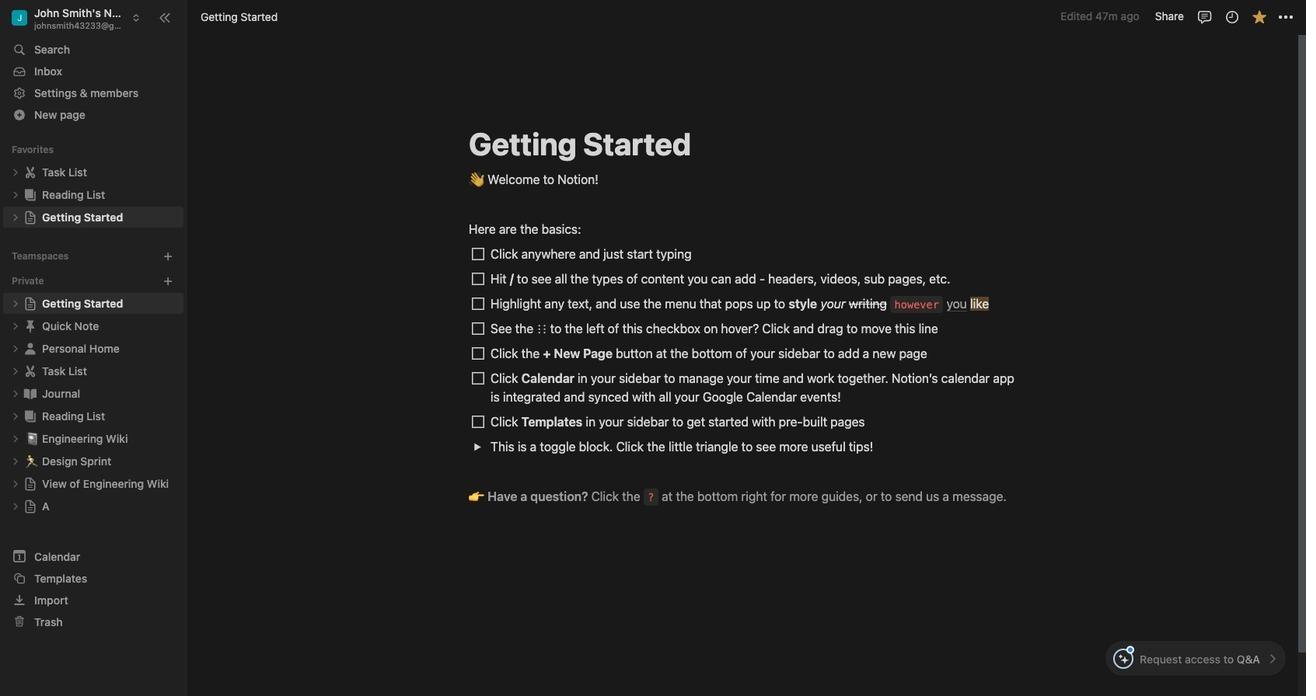 Task type: vqa. For each thing, say whether or not it's contained in the screenshot.
text field
no



Task type: locate. For each thing, give the bounding box(es) containing it.
open image
[[11, 168, 20, 177], [11, 299, 20, 308], [11, 344, 20, 353], [11, 412, 20, 421], [11, 434, 20, 444], [11, 479, 20, 489]]

👉 image
[[469, 486, 485, 506]]

open image
[[11, 190, 20, 199], [11, 213, 20, 222], [11, 322, 20, 331], [11, 367, 20, 376], [11, 389, 20, 399], [473, 443, 482, 451], [11, 457, 20, 466], [11, 502, 20, 511]]

👋 image
[[469, 169, 485, 189]]

6 open image from the top
[[11, 479, 20, 489]]

add a page image
[[163, 276, 173, 287]]

change page icon image
[[23, 164, 38, 180], [23, 187, 38, 203], [23, 210, 37, 224], [23, 297, 37, 311], [23, 318, 38, 334], [23, 341, 38, 357], [23, 364, 38, 379], [23, 386, 38, 402], [23, 409, 38, 424], [23, 477, 37, 491], [23, 500, 37, 514]]

3 open image from the top
[[11, 344, 20, 353]]

2 open image from the top
[[11, 299, 20, 308]]

🏃 image
[[25, 452, 39, 470]]

close sidebar image
[[159, 11, 171, 24]]



Task type: describe. For each thing, give the bounding box(es) containing it.
favorited image
[[1252, 9, 1267, 24]]

4 open image from the top
[[11, 412, 20, 421]]

5 open image from the top
[[11, 434, 20, 444]]

updates image
[[1225, 9, 1240, 24]]

comments image
[[1197, 9, 1213, 24]]

new teamspace image
[[163, 251, 173, 262]]

1 open image from the top
[[11, 168, 20, 177]]

📓 image
[[25, 430, 39, 448]]



